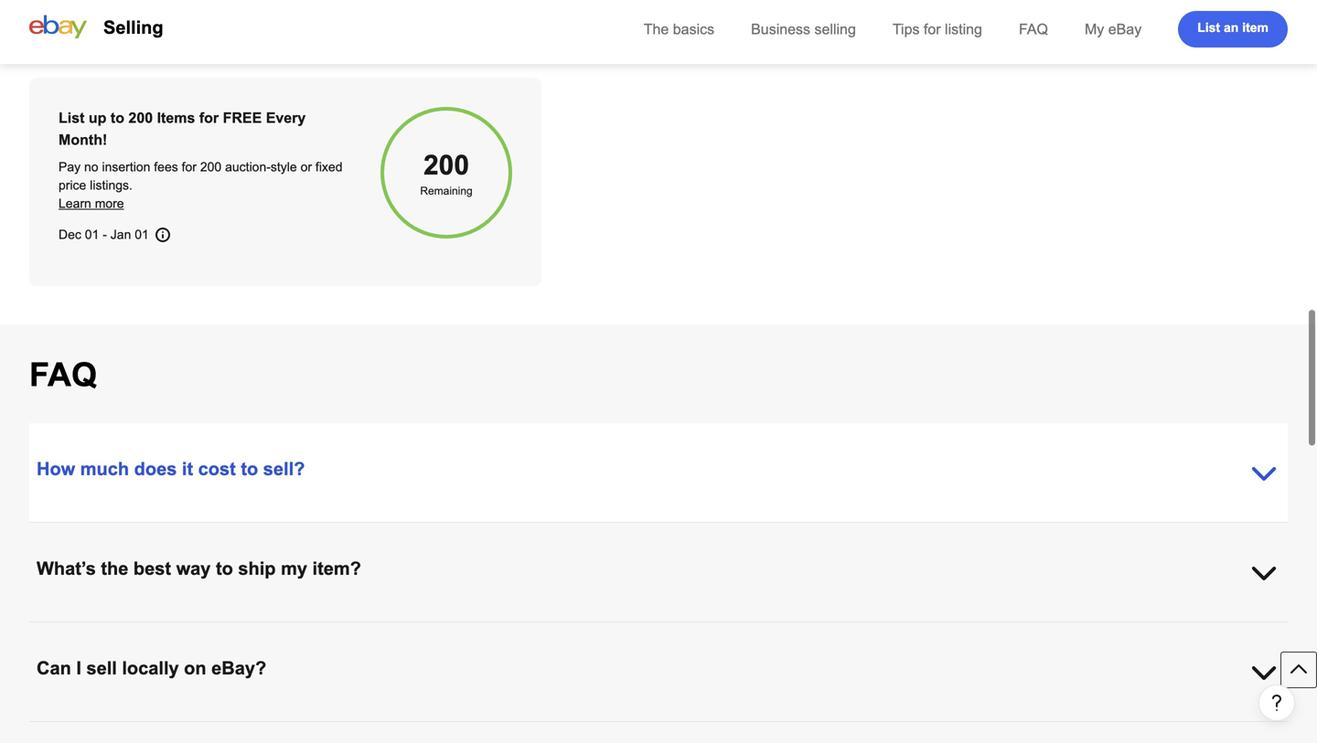 Task type: vqa. For each thing, say whether or not it's contained in the screenshot.
BOOSTER
no



Task type: locate. For each thing, give the bounding box(es) containing it.
free
[[223, 110, 262, 126]]

2 vertical spatial to
[[216, 559, 233, 579]]

tips for listing
[[893, 21, 982, 38]]

1 vertical spatial list
[[59, 110, 85, 126]]

01
[[85, 228, 99, 242], [135, 228, 149, 242]]

sell?
[[263, 459, 305, 479]]

1 horizontal spatial 01
[[135, 228, 149, 242]]

dec 01 - jan 01
[[59, 228, 149, 242]]

get
[[29, 34, 50, 48]]

insertion
[[102, 160, 150, 174]]

200 up remaining
[[423, 150, 469, 181]]

1 vertical spatial faq
[[29, 357, 97, 393]]

locally
[[122, 659, 179, 679]]

ebay
[[1108, 21, 1142, 38], [199, 34, 229, 48]]

2 01 from the left
[[135, 228, 149, 242]]

for right fees
[[182, 160, 197, 174]]

on left with
[[182, 34, 196, 48]]

0 horizontal spatial 200
[[128, 110, 153, 126]]

0 vertical spatial the
[[53, 34, 71, 48]]

the
[[644, 21, 669, 38]]

much
[[80, 459, 129, 479]]

1 horizontal spatial list
[[1198, 21, 1220, 35]]

learn more link
[[59, 197, 124, 211]]

pay no insertion fees for 200 auction-style or fixed price listings. learn more
[[59, 160, 343, 211]]

for
[[924, 21, 941, 38], [199, 110, 219, 126], [182, 160, 197, 174]]

2 horizontal spatial for
[[924, 21, 941, 38]]

dec
[[59, 228, 81, 242]]

200 inside 'pay no insertion fees for 200 auction-style or fixed price listings. learn more'
[[200, 160, 222, 174]]

0 horizontal spatial ebay
[[199, 34, 229, 48]]

how
[[37, 459, 75, 479]]

selling right business
[[815, 21, 856, 38]]

for inside 'pay no insertion fees for 200 auction-style or fixed price listings. learn more'
[[182, 160, 197, 174]]

item?
[[312, 559, 361, 579]]

1 horizontal spatial to
[[216, 559, 233, 579]]

selling
[[815, 21, 856, 38], [142, 34, 178, 48]]

most
[[75, 34, 103, 48]]

1 vertical spatial for
[[199, 110, 219, 126]]

my
[[281, 559, 307, 579]]

1 horizontal spatial 200
[[200, 160, 222, 174]]

with
[[232, 34, 255, 48]]

list up "month!"
[[59, 110, 85, 126]]

0 horizontal spatial to
[[111, 110, 124, 126]]

fixed
[[316, 160, 343, 174]]

-
[[103, 228, 107, 242]]

every
[[266, 110, 306, 126]]

the
[[53, 34, 71, 48], [101, 559, 128, 579]]

best
[[133, 559, 171, 579]]

200 left auction-
[[200, 160, 222, 174]]

list up to 200 items for free every month!
[[59, 110, 306, 148]]

the basics
[[644, 21, 714, 38]]

01 left '-'
[[85, 228, 99, 242]]

list inside list an item link
[[1198, 21, 1220, 35]]

0 vertical spatial to
[[111, 110, 124, 126]]

1 horizontal spatial the
[[101, 559, 128, 579]]

0 horizontal spatial for
[[182, 160, 197, 174]]

selling right of
[[142, 34, 178, 48]]

remaining
[[420, 185, 473, 197]]

0 horizontal spatial 01
[[85, 228, 99, 242]]

list inside list up to 200 items for free every month!
[[59, 110, 85, 126]]

way
[[176, 559, 211, 579]]

1 vertical spatial to
[[241, 459, 258, 479]]

for right tips on the right top of the page
[[924, 21, 941, 38]]

list
[[1198, 21, 1220, 35], [59, 110, 85, 126]]

0 vertical spatial faq
[[1019, 21, 1048, 38]]

list left an
[[1198, 21, 1220, 35]]

how much does it cost to sell?
[[37, 459, 305, 479]]

faq
[[1019, 21, 1048, 38], [29, 357, 97, 393]]

up
[[89, 110, 107, 126]]

2 horizontal spatial 200
[[423, 150, 469, 181]]

the right get on the top left of page
[[53, 34, 71, 48]]

list for list up to 200 items for free every month!
[[59, 110, 85, 126]]

can i sell locally on ebay?
[[37, 659, 266, 679]]

to right the cost
[[241, 459, 258, 479]]

listing
[[945, 21, 982, 38]]

0 vertical spatial list
[[1198, 21, 1220, 35]]

listings.
[[90, 178, 133, 193]]

0 horizontal spatial the
[[53, 34, 71, 48]]

200 left items
[[128, 110, 153, 126]]

0 horizontal spatial faq
[[29, 357, 97, 393]]

1 vertical spatial the
[[101, 559, 128, 579]]

2 vertical spatial for
[[182, 160, 197, 174]]

on
[[182, 34, 196, 48], [184, 659, 206, 679]]

to
[[111, 110, 124, 126], [241, 459, 258, 479], [216, 559, 233, 579]]

ebay left with
[[199, 34, 229, 48]]

the left the best
[[101, 559, 128, 579]]

0 horizontal spatial list
[[59, 110, 85, 126]]

ship
[[238, 559, 276, 579]]

business selling link
[[751, 21, 856, 38]]

business selling
[[751, 21, 856, 38]]

style
[[271, 160, 297, 174]]

on left ebay?
[[184, 659, 206, 679]]

200
[[128, 110, 153, 126], [423, 150, 469, 181], [200, 160, 222, 174]]

ebay right my
[[1108, 21, 1142, 38]]

01 right jan
[[135, 228, 149, 242]]

to right way
[[216, 559, 233, 579]]

list an item link
[[1178, 11, 1288, 48]]

0 vertical spatial for
[[924, 21, 941, 38]]

1 horizontal spatial for
[[199, 110, 219, 126]]

for right items
[[199, 110, 219, 126]]

month!
[[59, 132, 107, 148]]

to right up
[[111, 110, 124, 126]]

faq link
[[1019, 21, 1048, 38]]



Task type: describe. For each thing, give the bounding box(es) containing it.
help, opens dialogs image
[[1268, 694, 1286, 712]]

learn
[[59, 197, 91, 211]]

0 vertical spatial on
[[182, 34, 196, 48]]

jan
[[110, 228, 131, 242]]

items
[[157, 110, 195, 126]]

list an item
[[1198, 21, 1269, 35]]

does
[[134, 459, 177, 479]]

1 horizontal spatial faq
[[1019, 21, 1048, 38]]

1 vertical spatial on
[[184, 659, 206, 679]]

out
[[106, 34, 124, 48]]

i
[[76, 659, 81, 679]]

item
[[1242, 21, 1269, 35]]

get the most out of selling on ebay with these deals.
[[29, 34, 328, 48]]

these
[[258, 34, 290, 48]]

what's the best way to ship my item?
[[37, 559, 361, 579]]

1 horizontal spatial ebay
[[1108, 21, 1142, 38]]

ebay?
[[211, 659, 266, 679]]

basics
[[673, 21, 714, 38]]

2 horizontal spatial to
[[241, 459, 258, 479]]

tips
[[893, 21, 920, 38]]

fees
[[154, 160, 178, 174]]

an
[[1224, 21, 1239, 35]]

my ebay
[[1085, 21, 1142, 38]]

selling
[[103, 17, 163, 38]]

can
[[37, 659, 71, 679]]

for inside list up to 200 items for free every month!
[[199, 110, 219, 126]]

auction-
[[225, 160, 271, 174]]

cost
[[198, 459, 236, 479]]

tips for listing link
[[893, 21, 982, 38]]

200 inside list up to 200 items for free every month!
[[128, 110, 153, 126]]

what's
[[37, 559, 96, 579]]

my ebay link
[[1085, 21, 1142, 38]]

to inside list up to 200 items for free every month!
[[111, 110, 124, 126]]

price
[[59, 178, 86, 193]]

1 horizontal spatial selling
[[815, 21, 856, 38]]

list for list an item
[[1198, 21, 1220, 35]]

the for what's
[[101, 559, 128, 579]]

of
[[127, 34, 138, 48]]

200 remaining
[[420, 150, 473, 197]]

the for get
[[53, 34, 71, 48]]

my
[[1085, 21, 1104, 38]]

no
[[84, 160, 98, 174]]

more
[[95, 197, 124, 211]]

0 horizontal spatial selling
[[142, 34, 178, 48]]

pay
[[59, 160, 81, 174]]

business
[[751, 21, 810, 38]]

1 01 from the left
[[85, 228, 99, 242]]

deals.
[[293, 34, 328, 48]]

sell
[[86, 659, 117, 679]]

or
[[301, 160, 312, 174]]

the basics link
[[644, 21, 714, 38]]

200 inside 200 remaining
[[423, 150, 469, 181]]

it
[[182, 459, 193, 479]]



